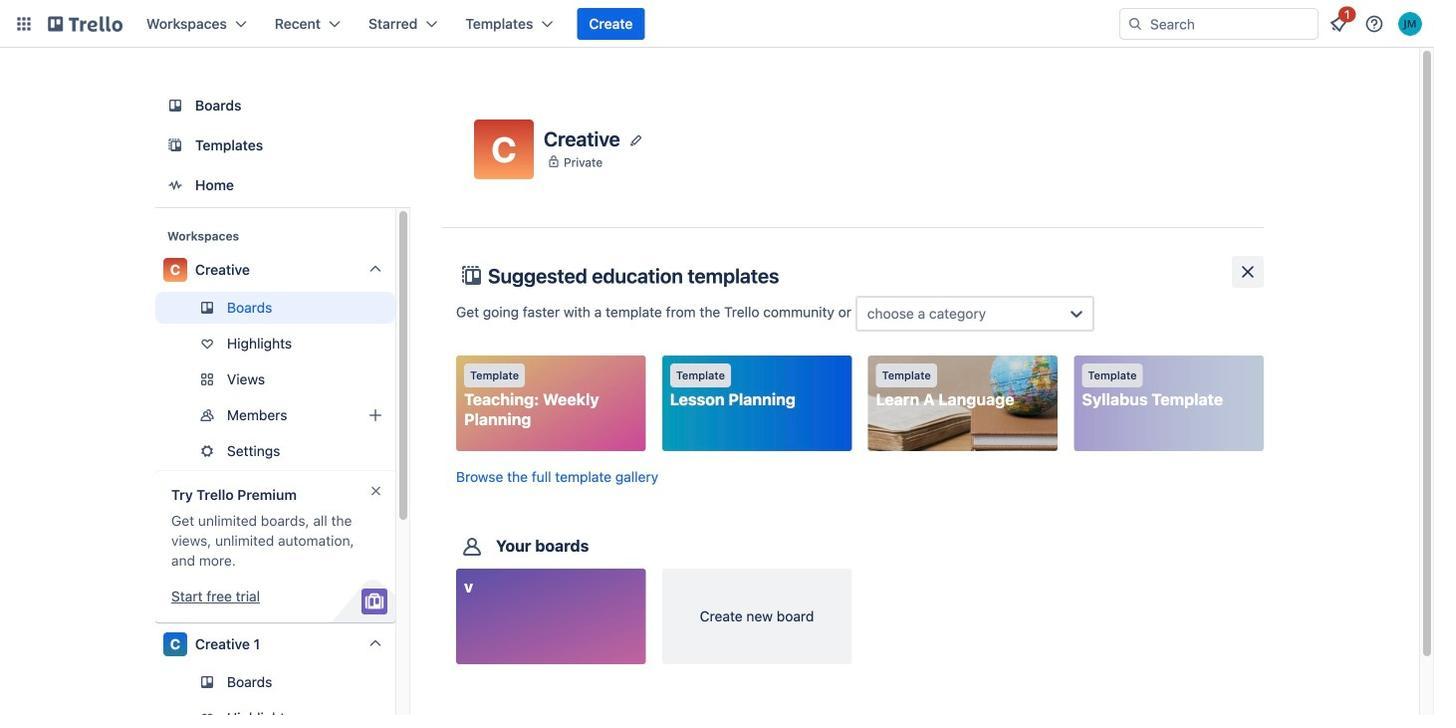 Task type: describe. For each thing, give the bounding box(es) containing it.
home image
[[163, 173, 187, 197]]

open information menu image
[[1364, 14, 1384, 34]]

add image
[[363, 403, 387, 427]]

1 forward image from the top
[[391, 367, 415, 391]]

Search field
[[1119, 8, 1319, 40]]

template board image
[[163, 133, 187, 157]]

jeremy miller (jeremymiller198) image
[[1398, 12, 1422, 36]]

1 notification image
[[1327, 12, 1350, 36]]



Task type: locate. For each thing, give the bounding box(es) containing it.
board image
[[163, 94, 187, 118]]

2 forward image from the top
[[391, 403, 415, 427]]

1 vertical spatial forward image
[[391, 403, 415, 427]]

primary element
[[0, 0, 1434, 48]]

2 vertical spatial forward image
[[391, 439, 415, 463]]

search image
[[1127, 16, 1143, 32]]

forward image
[[391, 367, 415, 391], [391, 403, 415, 427], [391, 439, 415, 463]]

0 vertical spatial forward image
[[391, 367, 415, 391]]

back to home image
[[48, 8, 122, 40]]

3 forward image from the top
[[391, 439, 415, 463]]



Task type: vqa. For each thing, say whether or not it's contained in the screenshot.
2nd are from the top
no



